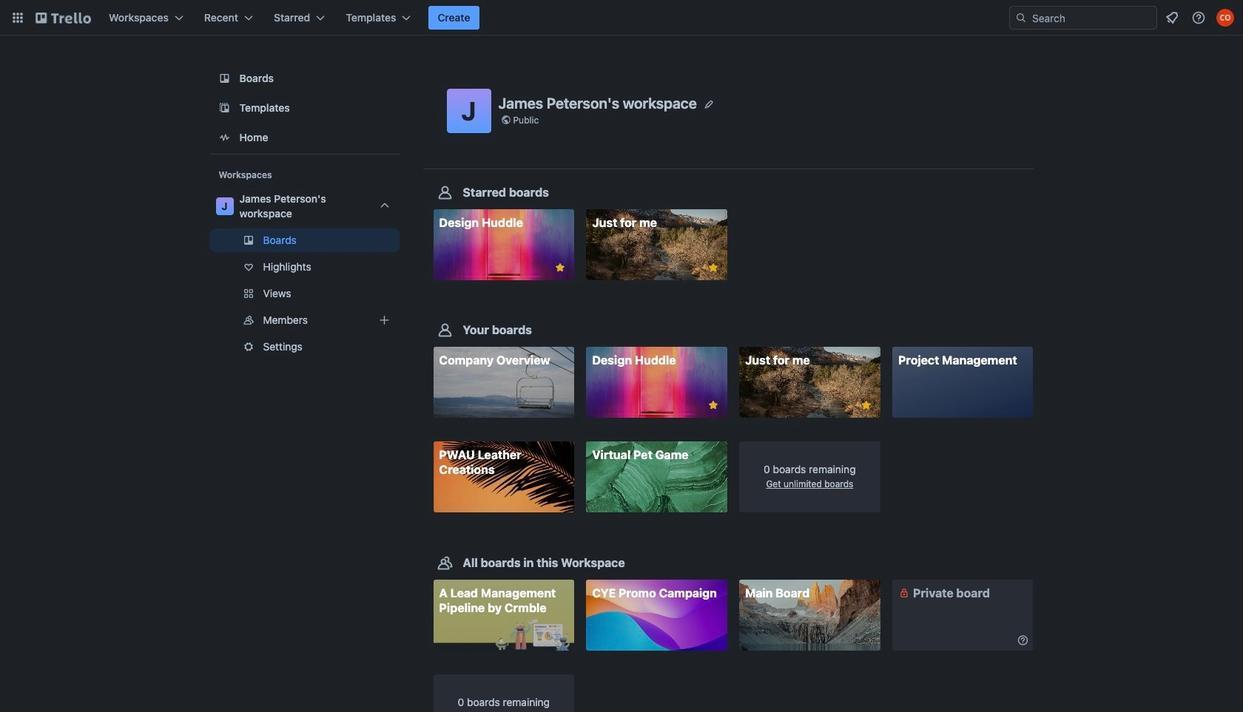 Task type: vqa. For each thing, say whether or not it's contained in the screenshot.
middle Click to unstar this board. It will be removed from your starred list. image
yes



Task type: locate. For each thing, give the bounding box(es) containing it.
search image
[[1015, 12, 1027, 24]]

2 horizontal spatial click to unstar this board. it will be removed from your starred list. image
[[860, 399, 873, 412]]

add image
[[376, 312, 393, 329]]

template board image
[[216, 99, 233, 117]]

open information menu image
[[1191, 10, 1206, 25]]

click to unstar this board. it will be removed from your starred list. image
[[554, 261, 567, 275], [707, 399, 720, 412], [860, 399, 873, 412]]

sm image
[[897, 586, 912, 601]]

0 notifications image
[[1163, 9, 1181, 27]]

Search field
[[1027, 7, 1157, 28]]



Task type: describe. For each thing, give the bounding box(es) containing it.
back to home image
[[36, 6, 91, 30]]

0 horizontal spatial click to unstar this board. it will be removed from your starred list. image
[[554, 261, 567, 275]]

primary element
[[0, 0, 1243, 36]]

home image
[[216, 129, 233, 147]]

sm image
[[1016, 633, 1030, 648]]

christina overa (christinaovera) image
[[1216, 9, 1234, 27]]

board image
[[216, 70, 233, 87]]

click to unstar this board. it will be removed from your starred list. image
[[707, 261, 720, 275]]

1 horizontal spatial click to unstar this board. it will be removed from your starred list. image
[[707, 399, 720, 412]]



